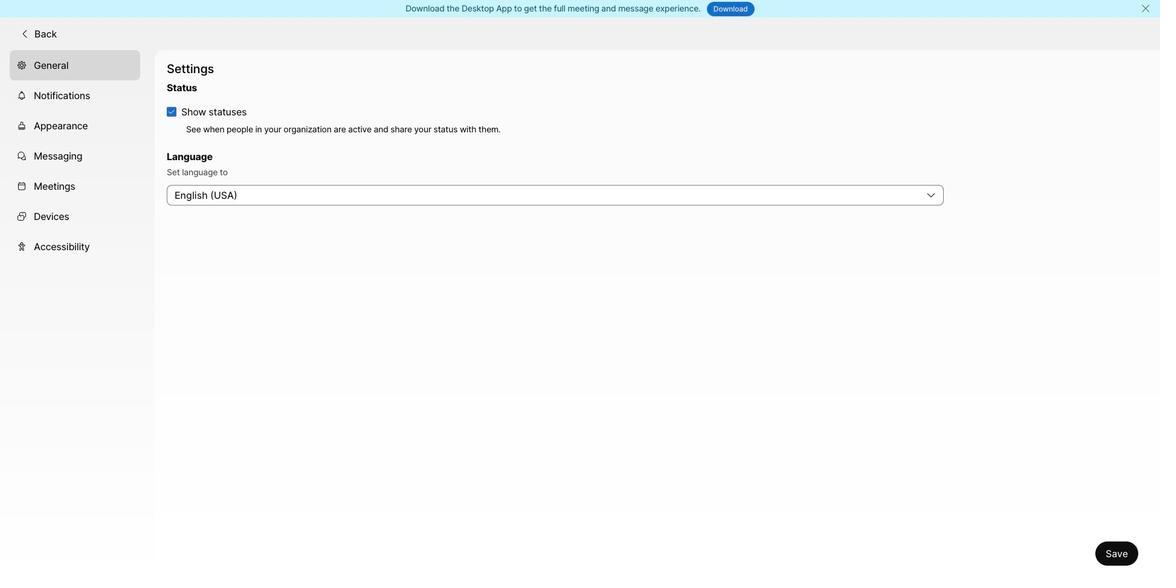 Task type: locate. For each thing, give the bounding box(es) containing it.
cancel_16 image
[[1141, 4, 1151, 13]]

meetings tab
[[10, 171, 140, 201]]

appearance tab
[[10, 110, 140, 141]]

general tab
[[10, 50, 140, 80]]

messaging tab
[[10, 141, 140, 171]]



Task type: describe. For each thing, give the bounding box(es) containing it.
settings navigation
[[0, 50, 155, 585]]

devices tab
[[10, 201, 140, 231]]

notifications tab
[[10, 80, 140, 110]]

accessibility tab
[[10, 231, 140, 262]]



Task type: vqa. For each thing, say whether or not it's contained in the screenshot.
The Notifications tab
yes



